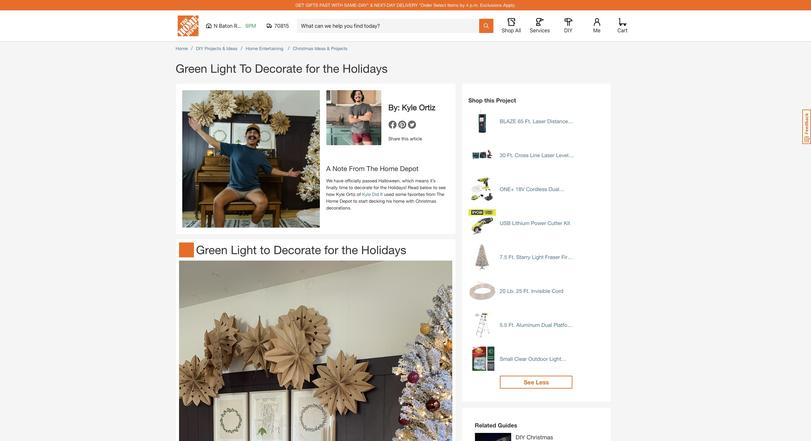 Task type: describe. For each thing, give the bounding box(es) containing it.
his
[[386, 198, 392, 204]]

me button
[[587, 18, 608, 34]]

20
[[500, 288, 506, 294]]

to inside used some favorites from the home depot to start decking his home with christmas decorations.
[[353, 198, 357, 204]]

& for diy projects & ideas
[[222, 46, 225, 51]]

by: kyle ortiz link
[[389, 90, 436, 121]]

project
[[496, 97, 516, 104]]

usb
[[500, 220, 511, 226]]

christmas ideas & projects
[[293, 46, 348, 51]]

decorations.
[[326, 205, 352, 211]]

gifts
[[306, 2, 318, 8]]

officially
[[345, 178, 361, 184]]

invisible
[[531, 288, 551, 294]]

related guides
[[475, 422, 517, 430]]

2 projects from the left
[[331, 46, 348, 51]]

1 horizontal spatial depot
[[400, 165, 419, 173]]

read
[[408, 185, 419, 190]]

the inside we have officially passed halloween, which means it's finally time to decorate for the holidays! read below to see how kyle ortiz of
[[380, 185, 387, 190]]

decorate for to
[[274, 243, 321, 257]]

christmas inside diy christmas
[[527, 434, 553, 442]]

feedback link image
[[803, 109, 811, 144]]

home up halloween,
[[380, 165, 398, 173]]

with
[[332, 2, 343, 8]]

home entertaining
[[246, 46, 285, 51]]

cart link
[[616, 18, 630, 34]]

see
[[439, 185, 446, 190]]

of
[[357, 192, 361, 197]]

kyle did it
[[362, 192, 383, 197]]

have
[[334, 178, 344, 184]]

p.m.
[[470, 2, 479, 8]]

diy christmas
[[516, 434, 567, 442]]

a
[[326, 165, 331, 173]]

same-
[[344, 2, 359, 8]]

for for green light to decorate for the holidays
[[306, 62, 320, 75]]

home down the home depot logo
[[176, 46, 188, 51]]

the home depot logo image
[[178, 16, 198, 36]]

me
[[594, 28, 601, 33]]

with
[[406, 198, 415, 204]]

home link
[[176, 46, 188, 51]]

diy christmas link
[[475, 434, 572, 442]]

power
[[531, 220, 546, 226]]

kit
[[564, 220, 570, 226]]

5.5 ft. aluminum dual platform heavy-duty ladder with project bucket(10 ft. reach), 300 lb. capacity type ia duty rating image
[[469, 312, 496, 339]]

to
[[240, 62, 252, 75]]

this for shop
[[485, 97, 495, 104]]

usb lithium power cutter kit image
[[469, 210, 496, 237]]

used some favorites from the home depot to start decking his home with christmas decorations.
[[326, 192, 444, 211]]

get
[[296, 2, 304, 8]]

for for green light to decorate for the holidays
[[324, 243, 338, 257]]

n
[[214, 23, 218, 29]]

services
[[530, 28, 550, 33]]

fast
[[320, 2, 331, 8]]

christmas ideas & projects link
[[293, 46, 348, 51]]

start
[[359, 198, 368, 204]]

green light to decorate for the holidays
[[196, 243, 407, 257]]

n baton rouge
[[214, 23, 249, 29]]

items
[[448, 2, 459, 8]]

favorites
[[408, 192, 425, 197]]

day*
[[359, 2, 369, 8]]

baton
[[219, 23, 233, 29]]

how
[[326, 192, 335, 197]]

decking
[[369, 198, 385, 204]]

next-
[[374, 2, 387, 8]]

day
[[387, 2, 396, 8]]

means
[[415, 178, 429, 184]]

cutter
[[548, 220, 563, 226]]

70815 button
[[267, 23, 289, 29]]

home entertaining link
[[246, 46, 285, 51]]

twitter image
[[408, 121, 418, 129]]

right view of christmas decorated living room area. image
[[179, 261, 452, 442]]

kyle inside we have officially passed halloween, which means it's finally time to decorate for the holidays! read below to see how kyle ortiz of
[[336, 192, 345, 197]]

light for to
[[211, 62, 236, 75]]

What can we help you find today? search field
[[301, 19, 479, 33]]

& for christmas ideas & projects
[[327, 46, 330, 51]]

diy for diy
[[565, 28, 573, 33]]

it
[[380, 192, 383, 197]]

halloween,
[[379, 178, 401, 184]]

we
[[326, 178, 333, 184]]

diy christmas gingerbread village outdoor decor image
[[475, 434, 511, 442]]

get gifts fast with same-day* & next-day delivery *order select items by 4 p.m. exclusions apply.
[[296, 2, 516, 8]]

from
[[426, 192, 436, 197]]

finally
[[326, 185, 338, 190]]

see
[[524, 379, 535, 386]]

ortiz inside we have officially passed halloween, which means it's finally time to decorate for the holidays! read below to see how kyle ortiz of
[[346, 192, 356, 197]]

4
[[466, 2, 469, 8]]

did
[[372, 192, 379, 197]]

home left the entertaining on the left of the page
[[246, 46, 258, 51]]

25
[[516, 288, 522, 294]]

kyle did it link
[[362, 192, 383, 197]]

holidays!
[[388, 185, 407, 190]]



Task type: vqa. For each thing, say whether or not it's contained in the screenshot.
"Vanity Mirrors" link
no



Task type: locate. For each thing, give the bounding box(es) containing it.
the up passed
[[367, 165, 378, 173]]

diy inside diy button
[[565, 28, 573, 33]]

green light to decorate for the holidays
[[176, 62, 388, 75]]

0 vertical spatial for
[[306, 62, 320, 75]]

guides
[[498, 422, 517, 430]]

1 vertical spatial for
[[374, 185, 379, 190]]

facebook image
[[389, 121, 398, 129]]

from
[[349, 165, 365, 173]]

1 vertical spatial shop
[[469, 97, 483, 104]]

shop this project
[[469, 97, 516, 104]]

1 vertical spatial green
[[196, 243, 228, 257]]

share this article
[[389, 136, 422, 142]]

1 horizontal spatial &
[[327, 46, 330, 51]]

lithium
[[512, 220, 530, 226]]

shop for shop this project
[[469, 97, 483, 104]]

blaze 65 ft. laser distance tape measuring tool with real time measuring image
[[469, 108, 496, 135]]

0 horizontal spatial depot
[[340, 198, 352, 204]]

20 lb. 25 ft. invisible cord link
[[500, 288, 564, 295]]

20 lb. 25 ft. invisible cord image
[[469, 278, 496, 305]]

0 horizontal spatial diy
[[196, 46, 203, 51]]

1 horizontal spatial the
[[437, 192, 444, 197]]

delivery
[[397, 2, 418, 8]]

0 horizontal spatial kyle
[[336, 192, 345, 197]]

by
[[460, 2, 465, 8]]

a man sitting at his piano displaying his decorated christmas living room. image
[[182, 90, 320, 228]]

kyle right by:
[[402, 103, 417, 112]]

1 horizontal spatial kyle
[[362, 192, 371, 197]]

diy projects & ideas
[[196, 46, 238, 51]]

1 horizontal spatial for
[[324, 243, 338, 257]]

note
[[333, 165, 347, 173]]

2 vertical spatial for
[[324, 243, 338, 257]]

projects
[[205, 46, 221, 51], [331, 46, 348, 51]]

0 horizontal spatial for
[[306, 62, 320, 75]]

shop left all
[[502, 28, 514, 33]]

christmas
[[293, 46, 314, 51], [416, 198, 436, 204], [527, 434, 553, 442]]

0 vertical spatial shop
[[502, 28, 514, 33]]

rouge
[[234, 23, 249, 29]]

services button
[[530, 18, 551, 34]]

0 horizontal spatial &
[[222, 46, 225, 51]]

0 vertical spatial depot
[[400, 165, 419, 173]]

kyle down decorate
[[362, 192, 371, 197]]

*order
[[419, 2, 432, 8]]

0 horizontal spatial shop
[[469, 97, 483, 104]]

0 vertical spatial green
[[176, 62, 207, 75]]

green
[[176, 62, 207, 75], [196, 243, 228, 257]]

30 ft. cross line laser level self leveling with 360 degree flexible mounting device and carrying pouch image
[[469, 142, 496, 169]]

the inside used some favorites from the home depot to start decking his home with christmas decorations.
[[437, 192, 444, 197]]

for inside we have officially passed halloween, which means it's finally time to decorate for the holidays! read below to see how kyle ortiz of
[[374, 185, 379, 190]]

0 horizontal spatial ideas
[[227, 46, 238, 51]]

1 vertical spatial this
[[402, 136, 409, 142]]

ideas
[[227, 46, 238, 51], [315, 46, 326, 51]]

diy button
[[558, 18, 579, 34]]

christmas inside used some favorites from the home depot to start decking his home with christmas decorations.
[[416, 198, 436, 204]]

the down see
[[437, 192, 444, 197]]

usb lithium power cutter kit
[[500, 220, 570, 226]]

0 vertical spatial decorate
[[255, 62, 303, 75]]

1 vertical spatial the
[[437, 192, 444, 197]]

shop inside button
[[502, 28, 514, 33]]

this
[[485, 97, 495, 104], [402, 136, 409, 142]]

decorate for to
[[255, 62, 303, 75]]

all
[[516, 28, 521, 33]]

9pm
[[245, 23, 256, 29]]

this right share
[[402, 136, 409, 142]]

by:
[[389, 103, 400, 112]]

the for green light to decorate for the holidays
[[342, 243, 358, 257]]

2 horizontal spatial for
[[374, 185, 379, 190]]

0 horizontal spatial projects
[[205, 46, 221, 51]]

diy down guides
[[516, 434, 525, 442]]

used
[[384, 192, 394, 197]]

2 vertical spatial diy
[[516, 434, 525, 442]]

select
[[434, 2, 446, 8]]

for
[[306, 62, 320, 75], [374, 185, 379, 190], [324, 243, 338, 257]]

entertaining
[[259, 46, 283, 51]]

1 horizontal spatial ortiz
[[419, 103, 436, 112]]

0 horizontal spatial this
[[402, 136, 409, 142]]

0 vertical spatial light
[[211, 62, 236, 75]]

lb.
[[507, 288, 515, 294]]

70815
[[275, 23, 289, 29]]

home
[[393, 198, 405, 204]]

0 horizontal spatial the
[[323, 62, 339, 75]]

depot up decorations.
[[340, 198, 352, 204]]

0 vertical spatial christmas
[[293, 46, 314, 51]]

a note from the home depot
[[326, 165, 419, 173]]

see less
[[524, 379, 549, 386]]

we have officially passed halloween, which means it's finally time to decorate for the holidays! read below to see how kyle ortiz of
[[326, 178, 446, 197]]

depot up which
[[400, 165, 419, 173]]

shop all button
[[501, 18, 522, 34]]

contributorimage image
[[326, 90, 381, 145]]

2 horizontal spatial kyle
[[402, 103, 417, 112]]

holidays for green light to decorate for the holidays
[[361, 243, 407, 257]]

depot
[[400, 165, 419, 173], [340, 198, 352, 204]]

pinterest image
[[398, 121, 408, 129]]

diy inside diy christmas
[[516, 434, 525, 442]]

decorate
[[355, 185, 372, 190]]

cord
[[552, 288, 564, 294]]

diy right services
[[565, 28, 573, 33]]

20 lb. 25 ft. invisible cord
[[500, 288, 564, 294]]

which
[[402, 178, 414, 184]]

0 vertical spatial ortiz
[[419, 103, 436, 112]]

1 horizontal spatial this
[[485, 97, 495, 104]]

1 ideas from the left
[[227, 46, 238, 51]]

green for green light to decorate for the holidays
[[196, 243, 228, 257]]

ft.
[[524, 288, 530, 294]]

share
[[389, 136, 400, 142]]

1 horizontal spatial christmas
[[416, 198, 436, 204]]

depot inside used some favorites from the home depot to start decking his home with christmas decorations.
[[340, 198, 352, 204]]

1 horizontal spatial diy
[[516, 434, 525, 442]]

1 vertical spatial decorate
[[274, 243, 321, 257]]

7.5 ft. starry light fraser fir flocked led pre lit artificial christmas tree with 1500 color changing lights image
[[469, 244, 496, 271]]

this left project
[[485, 97, 495, 104]]

1 vertical spatial holidays
[[361, 243, 407, 257]]

this for share
[[402, 136, 409, 142]]

1 horizontal spatial shop
[[502, 28, 514, 33]]

kyle down time
[[336, 192, 345, 197]]

1 horizontal spatial the
[[342, 243, 358, 257]]

1 horizontal spatial ideas
[[315, 46, 326, 51]]

2 horizontal spatial the
[[380, 185, 387, 190]]

0 vertical spatial diy
[[565, 28, 573, 33]]

2 horizontal spatial &
[[370, 2, 373, 8]]

one+ 18v cordless dual temperature glue gun kit with 2.0 ah battery and 18v lithium-ion charger image
[[469, 176, 496, 203]]

ortiz
[[419, 103, 436, 112], [346, 192, 356, 197]]

shop up blaze 65 ft. laser distance tape measuring tool with real time measuring image
[[469, 97, 483, 104]]

0 vertical spatial the
[[323, 62, 339, 75]]

diy for diy christmas
[[516, 434, 525, 442]]

small clear outdoor light clips (16 hooks, 20 water resistant strips) image
[[469, 346, 496, 373]]

2 vertical spatial the
[[342, 243, 358, 257]]

diy right 'home' "link"
[[196, 46, 203, 51]]

1 vertical spatial christmas
[[416, 198, 436, 204]]

light for to
[[231, 243, 257, 257]]

1 projects from the left
[[205, 46, 221, 51]]

0 vertical spatial the
[[367, 165, 378, 173]]

kyle
[[402, 103, 417, 112], [336, 192, 345, 197], [362, 192, 371, 197]]

passed
[[363, 178, 377, 184]]

exclusions
[[480, 2, 502, 8]]

0 horizontal spatial ortiz
[[346, 192, 356, 197]]

0 vertical spatial this
[[485, 97, 495, 104]]

2 horizontal spatial christmas
[[527, 434, 553, 442]]

shop for shop all
[[502, 28, 514, 33]]

related
[[475, 422, 496, 430]]

0 horizontal spatial christmas
[[293, 46, 314, 51]]

0 vertical spatial holidays
[[343, 62, 388, 75]]

1 vertical spatial the
[[380, 185, 387, 190]]

green for green light to decorate for the holidays
[[176, 62, 207, 75]]

some
[[395, 192, 407, 197]]

2 vertical spatial christmas
[[527, 434, 553, 442]]

shop
[[502, 28, 514, 33], [469, 97, 483, 104]]

2 ideas from the left
[[315, 46, 326, 51]]

cart
[[618, 28, 628, 33]]

time
[[339, 185, 348, 190]]

home inside used some favorites from the home depot to start decking his home with christmas decorations.
[[326, 198, 339, 204]]

article
[[410, 136, 422, 142]]

the for green light to decorate for the holidays
[[323, 62, 339, 75]]

0 horizontal spatial the
[[367, 165, 378, 173]]

1 vertical spatial light
[[231, 243, 257, 257]]

1 horizontal spatial projects
[[331, 46, 348, 51]]

by: kyle ortiz
[[389, 103, 436, 112]]

decorate
[[255, 62, 303, 75], [274, 243, 321, 257]]

1 vertical spatial diy
[[196, 46, 203, 51]]

below
[[420, 185, 432, 190]]

it's
[[430, 178, 436, 184]]

home down how
[[326, 198, 339, 204]]

holidays for green light to decorate for the holidays
[[343, 62, 388, 75]]

diy for diy projects & ideas
[[196, 46, 203, 51]]

2 horizontal spatial diy
[[565, 28, 573, 33]]

to
[[349, 185, 353, 190], [433, 185, 437, 190], [353, 198, 357, 204], [260, 243, 270, 257]]

diy projects & ideas link
[[196, 46, 238, 51]]

1 vertical spatial depot
[[340, 198, 352, 204]]

1 vertical spatial ortiz
[[346, 192, 356, 197]]



